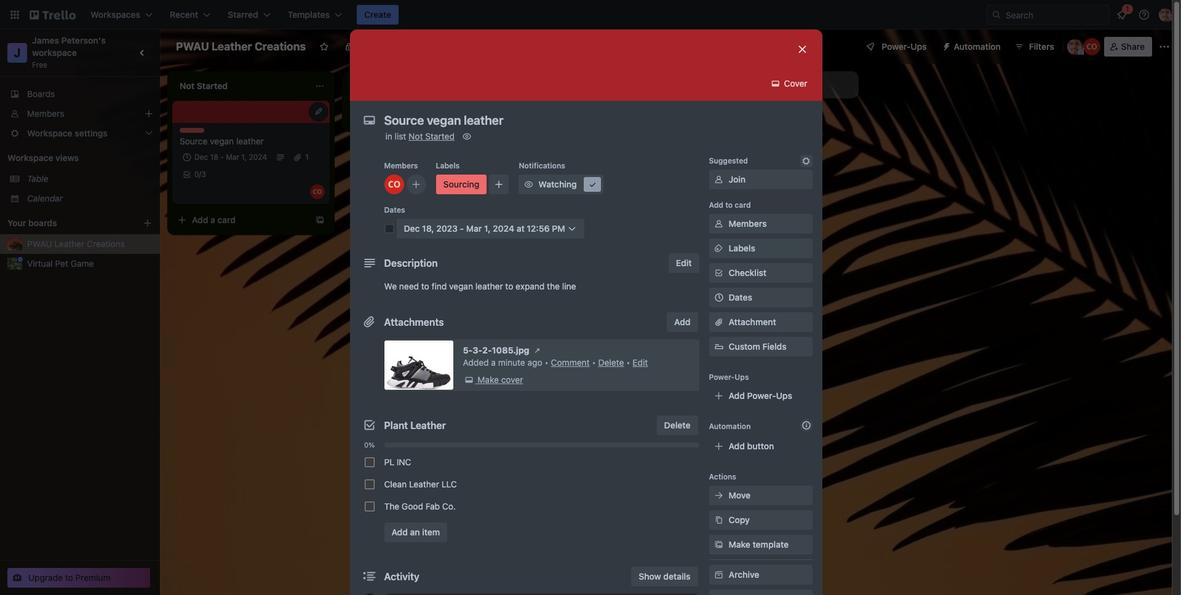 Task type: vqa. For each thing, say whether or not it's contained in the screenshot.
Customize views icon at the top left of page
no



Task type: locate. For each thing, give the bounding box(es) containing it.
color: bold red, title: "sourcing" element
[[180, 128, 211, 137], [436, 175, 487, 195]]

sm image right another
[[770, 78, 782, 90]]

0 vertical spatial 1,
[[242, 153, 247, 162]]

sm image left join
[[713, 174, 725, 186]]

add down the edit button
[[675, 317, 691, 327]]

table
[[27, 174, 48, 184]]

archive link
[[709, 566, 813, 585]]

0 horizontal spatial -
[[221, 153, 224, 162]]

members down boards
[[27, 108, 64, 119]]

virtual pet game link
[[27, 258, 153, 270]]

sm image right the edit button
[[713, 243, 725, 255]]

sm image inside 'watching' button
[[523, 179, 535, 191]]

leather inside 'group'
[[409, 480, 439, 490]]

sm image inside automation button
[[937, 37, 955, 54]]

power- inside button
[[882, 41, 911, 52]]

members link up labels link
[[709, 214, 813, 234]]

sm image inside join link
[[713, 174, 725, 186]]

0 horizontal spatial members link
[[0, 104, 160, 124]]

1 horizontal spatial delete link
[[657, 416, 698, 436]]

dates inside button
[[729, 292, 753, 303]]

virtual pet game
[[27, 259, 94, 269]]

james peterson's workspace free
[[32, 35, 108, 70]]

line
[[563, 281, 576, 292]]

1 vertical spatial dates
[[729, 292, 753, 303]]

sm image up the ago
[[532, 345, 544, 357]]

0 vertical spatial a
[[385, 111, 390, 122]]

1, inside button
[[484, 223, 491, 234]]

list
[[766, 79, 779, 90], [395, 131, 407, 142]]

sourcing inside sourcing source vegan leather
[[180, 128, 211, 137]]

1 vertical spatial a
[[211, 215, 215, 225]]

0 horizontal spatial 1,
[[242, 153, 247, 162]]

sm image inside move "link"
[[713, 490, 725, 502]]

peterson's
[[61, 35, 106, 46]]

sm image left 'make template' in the bottom of the page
[[713, 539, 725, 552]]

fab
[[426, 502, 440, 512]]

0 vertical spatial mar
[[226, 153, 239, 162]]

edit card image
[[314, 106, 324, 116]]

list right in
[[395, 131, 407, 142]]

1 vertical spatial pwau
[[27, 239, 52, 249]]

0 vertical spatial edit
[[676, 258, 692, 268]]

workspace
[[32, 47, 77, 58]]

sourcing right add members to card image
[[444, 179, 480, 190]]

- inside 'dec 18, 2023 - mar 1, 2024 at 12:56 pm' button
[[460, 223, 464, 234]]

automation down search icon
[[955, 41, 1001, 52]]

sourcing source vegan leather
[[180, 128, 264, 147]]

sm image inside the cover link
[[770, 78, 782, 90]]

members up add members to card image
[[384, 161, 418, 171]]

archive
[[729, 570, 760, 581]]

make for make template
[[729, 540, 751, 550]]

template
[[753, 540, 789, 550]]

open information menu image
[[1139, 9, 1151, 21]]

1 horizontal spatial power-ups
[[882, 41, 927, 52]]

0 horizontal spatial power-ups
[[709, 373, 750, 382]]

j link
[[7, 43, 27, 63]]

boards link
[[0, 84, 160, 104]]

add a card down 3
[[192, 215, 236, 225]]

pwau leather creations
[[176, 40, 306, 53], [27, 239, 125, 249]]

members link down boards
[[0, 104, 160, 124]]

sm image left archive
[[713, 569, 725, 582]]

0 vertical spatial power-
[[882, 41, 911, 52]]

move link
[[709, 486, 813, 506]]

0 horizontal spatial creations
[[87, 239, 125, 249]]

sm image down added
[[463, 374, 476, 387]]

sm image down actions
[[713, 490, 725, 502]]

sm image inside archive link
[[713, 569, 725, 582]]

1 horizontal spatial pwau
[[176, 40, 209, 53]]

list left cover
[[766, 79, 779, 90]]

power-ups button
[[858, 37, 935, 57]]

2024 down source vegan leather link
[[249, 153, 267, 162]]

sm image
[[937, 37, 955, 54], [770, 78, 782, 90], [461, 131, 473, 143], [801, 155, 813, 167], [523, 179, 535, 191], [713, 243, 725, 255], [713, 267, 725, 279], [463, 374, 476, 387], [713, 490, 725, 502], [713, 569, 725, 582]]

views
[[55, 153, 79, 163]]

1 vertical spatial create from template… image
[[315, 215, 325, 225]]

- right 18
[[221, 153, 224, 162]]

0 vertical spatial power-ups
[[882, 41, 927, 52]]

watching button
[[519, 175, 604, 195]]

star or unstar board image
[[320, 42, 329, 52]]

edit
[[676, 258, 692, 268], [633, 358, 648, 368]]

james peterson (jamespeterson93) image
[[360, 595, 380, 596]]

0 horizontal spatial automation
[[709, 422, 751, 432]]

1 vertical spatial leather
[[476, 281, 503, 292]]

0 horizontal spatial james peterson (jamespeterson93) image
[[1068, 38, 1085, 55]]

add an item
[[392, 528, 440, 538]]

0%
[[364, 441, 375, 449]]

sm image for copy
[[713, 515, 725, 527]]

boards
[[28, 218, 57, 228]]

0 vertical spatial add a card button
[[347, 107, 485, 127]]

edit button
[[669, 254, 700, 273]]

dates up mark due date as complete option
[[384, 206, 405, 215]]

0 horizontal spatial labels
[[436, 161, 460, 171]]

0 vertical spatial pwau leather creations
[[176, 40, 306, 53]]

automation up add button
[[709, 422, 751, 432]]

1,
[[242, 153, 247, 162], [484, 223, 491, 234]]

vegan right "find"
[[449, 281, 473, 292]]

plant leather
[[384, 420, 446, 432]]

2 vertical spatial power-
[[748, 391, 777, 401]]

2 horizontal spatial ups
[[911, 41, 927, 52]]

leather up dec 18 - mar 1, 2024
[[236, 136, 264, 147]]

1 vertical spatial make
[[729, 540, 751, 550]]

primary element
[[0, 0, 1182, 30]]

your boards
[[7, 218, 57, 228]]

sm image inside 'watching' button
[[587, 179, 599, 191]]

0 horizontal spatial add a card button
[[172, 211, 310, 230]]

make down added
[[478, 375, 499, 385]]

sm image inside copy link
[[713, 515, 725, 527]]

0 vertical spatial leather
[[236, 136, 264, 147]]

create
[[364, 9, 392, 20]]

/
[[199, 170, 201, 179]]

clean
[[384, 480, 407, 490]]

virtual
[[27, 259, 53, 269]]

description
[[384, 258, 438, 269]]

mar right 18
[[226, 153, 239, 162]]

dec for dec 18, 2023 - mar 1, 2024 at 12:56 pm
[[404, 223, 420, 234]]

ups up add power-ups
[[735, 373, 750, 382]]

find
[[432, 281, 447, 292]]

1 vertical spatial labels
[[729, 243, 756, 254]]

labels up checklist
[[729, 243, 756, 254]]

sm image up join link
[[801, 155, 813, 167]]

make inside make template link
[[729, 540, 751, 550]]

1 vertical spatial creations
[[87, 239, 125, 249]]

2 horizontal spatial members
[[729, 219, 767, 229]]

2024 left at at the top
[[493, 223, 515, 234]]

ups left automation button
[[911, 41, 927, 52]]

sm image inside make template link
[[713, 539, 725, 552]]

sm image inside the checklist link
[[713, 267, 725, 279]]

0 vertical spatial vegan
[[210, 136, 234, 147]]

creations left "star or unstar board" image
[[255, 40, 306, 53]]

make down copy
[[729, 540, 751, 550]]

color: bold red, title: "sourcing" element up 18
[[180, 128, 211, 137]]

0 horizontal spatial delete link
[[599, 358, 624, 368]]

0 horizontal spatial leather
[[236, 136, 264, 147]]

workspace
[[7, 153, 53, 163]]

sm image left copy
[[713, 515, 725, 527]]

0 horizontal spatial pwau
[[27, 239, 52, 249]]

1 horizontal spatial members link
[[709, 214, 813, 234]]

labels down the started
[[436, 161, 460, 171]]

1 horizontal spatial 1,
[[484, 223, 491, 234]]

pwau
[[176, 40, 209, 53], [27, 239, 52, 249]]

dates down checklist
[[729, 292, 753, 303]]

create from template… image for the rightmost "add a card" button
[[490, 112, 500, 122]]

vegan up dec 18 - mar 1, 2024 option
[[210, 136, 234, 147]]

0 vertical spatial labels
[[436, 161, 460, 171]]

1 horizontal spatial -
[[460, 223, 464, 234]]

0 vertical spatial 2024
[[249, 153, 267, 162]]

add a card button down 3
[[172, 211, 310, 230]]

0 vertical spatial dec
[[195, 153, 208, 162]]

source vegan leather link
[[180, 135, 323, 148]]

1 vertical spatial sourcing
[[444, 179, 480, 190]]

0 vertical spatial create from template… image
[[490, 112, 500, 122]]

1 vertical spatial delete
[[665, 420, 691, 431]]

1 vertical spatial delete link
[[657, 416, 698, 436]]

create from template… image
[[490, 112, 500, 122], [315, 215, 325, 225]]

1 horizontal spatial vegan
[[449, 281, 473, 292]]

- inside dec 18 - mar 1, 2024 option
[[221, 153, 224, 162]]

1 vertical spatial pwau leather creations
[[27, 239, 125, 249]]

0 horizontal spatial sourcing
[[180, 128, 211, 137]]

sm image for automation
[[937, 37, 955, 54]]

sm image down the notifications
[[523, 179, 535, 191]]

delete link
[[599, 358, 624, 368], [657, 416, 698, 436]]

sourcing for sourcing
[[444, 179, 480, 190]]

0 horizontal spatial a
[[211, 215, 215, 225]]

sm image for make cover
[[463, 374, 476, 387]]

leather left expand
[[476, 281, 503, 292]]

1 vertical spatial vegan
[[449, 281, 473, 292]]

1 horizontal spatial mar
[[467, 223, 482, 234]]

0 vertical spatial james peterson (jamespeterson93) image
[[1160, 7, 1175, 22]]

sm image right power-ups button on the right top of page
[[937, 37, 955, 54]]

ups inside button
[[911, 41, 927, 52]]

1 horizontal spatial delete
[[665, 420, 691, 431]]

1 vertical spatial add a card button
[[172, 211, 310, 230]]

add left another
[[714, 79, 730, 90]]

sm image inside labels link
[[713, 243, 725, 255]]

share
[[1122, 41, 1146, 52]]

inc
[[397, 457, 412, 468]]

sm image
[[713, 174, 725, 186], [587, 179, 599, 191], [713, 218, 725, 230], [532, 345, 544, 357], [713, 515, 725, 527], [713, 539, 725, 552]]

dec inside button
[[404, 223, 420, 234]]

2-
[[483, 345, 492, 356]]

1 vertical spatial list
[[395, 131, 407, 142]]

make inside make cover link
[[478, 375, 499, 385]]

add down custom
[[729, 391, 745, 401]]

- right 2023
[[460, 223, 464, 234]]

1 horizontal spatial 2024
[[493, 223, 515, 234]]

add left button
[[729, 441, 745, 452]]

james peterson (jamespeterson93) image
[[1160, 7, 1175, 22], [1068, 38, 1085, 55]]

sourcing inside color: bold red, title: "sourcing" element
[[444, 179, 480, 190]]

1 horizontal spatial card
[[392, 111, 411, 122]]

0 horizontal spatial ups
[[735, 373, 750, 382]]

show
[[639, 572, 662, 582]]

0 horizontal spatial color: bold red, title: "sourcing" element
[[180, 128, 211, 137]]

sm image right the started
[[461, 131, 473, 143]]

dates button
[[709, 288, 813, 308]]

search image
[[992, 10, 1002, 20]]

sourcing
[[180, 128, 211, 137], [444, 179, 480, 190]]

0 horizontal spatial delete
[[599, 358, 624, 368]]

0 vertical spatial members
[[27, 108, 64, 119]]

boards
[[27, 89, 55, 99]]

Search field
[[1002, 6, 1110, 24]]

sm image left checklist
[[713, 267, 725, 279]]

1 vertical spatial edit
[[633, 358, 648, 368]]

1 horizontal spatial color: bold red, title: "sourcing" element
[[436, 175, 487, 195]]

1 vertical spatial add a card
[[192, 215, 236, 225]]

james peterson (jamespeterson93) image right filters
[[1068, 38, 1085, 55]]

color: bold red, title: "sourcing" element right add members to card image
[[436, 175, 487, 195]]

0 vertical spatial color: bold red, title: "sourcing" element
[[180, 128, 211, 137]]

2 horizontal spatial christina overa (christinaovera) image
[[1084, 38, 1101, 55]]

suggested
[[709, 156, 749, 166]]

1, down source vegan leather link
[[242, 153, 247, 162]]

attachment button
[[709, 313, 813, 332]]

not
[[409, 131, 423, 142]]

0 vertical spatial creations
[[255, 40, 306, 53]]

members down add to card
[[729, 219, 767, 229]]

1 vertical spatial power-
[[709, 373, 735, 382]]

creations up virtual pet game link
[[87, 239, 125, 249]]

1 horizontal spatial sourcing
[[444, 179, 480, 190]]

1 horizontal spatial christina overa (christinaovera) image
[[384, 175, 404, 195]]

automation
[[955, 41, 1001, 52], [709, 422, 751, 432]]

minute
[[498, 358, 526, 368]]

to
[[726, 201, 733, 210], [422, 281, 430, 292], [506, 281, 514, 292], [65, 573, 73, 584]]

1 horizontal spatial creations
[[255, 40, 306, 53]]

dec left 18
[[195, 153, 208, 162]]

None text field
[[378, 110, 785, 132]]

to left expand
[[506, 281, 514, 292]]

add a card up in
[[367, 111, 411, 122]]

to right the upgrade
[[65, 573, 73, 584]]

0 vertical spatial members link
[[0, 104, 160, 124]]

edit inside button
[[676, 258, 692, 268]]

Mark due date as complete checkbox
[[384, 224, 394, 234]]

mar inside option
[[226, 153, 239, 162]]

1 horizontal spatial pwau leather creations
[[176, 40, 306, 53]]

christina overa (christinaovera) image
[[1084, 38, 1101, 55], [384, 175, 404, 195], [310, 185, 325, 199]]

mar inside button
[[467, 223, 482, 234]]

1
[[305, 153, 309, 162]]

sm image for watching
[[523, 179, 535, 191]]

create from template… image for the bottommost "add a card" button
[[315, 215, 325, 225]]

mar right 2023
[[467, 223, 482, 234]]

source
[[180, 136, 208, 147]]

1 vertical spatial 2024
[[493, 223, 515, 234]]

1 horizontal spatial james peterson (jamespeterson93) image
[[1160, 7, 1175, 22]]

1, left at at the top
[[484, 223, 491, 234]]

2 horizontal spatial card
[[735, 201, 751, 210]]

0 horizontal spatial 2024
[[249, 153, 267, 162]]

add a card button up not
[[347, 107, 485, 127]]

make
[[478, 375, 499, 385], [729, 540, 751, 550]]

james peterson (jamespeterson93) image right open information menu icon
[[1160, 7, 1175, 22]]

cover
[[502, 375, 524, 385]]

0 horizontal spatial create from template… image
[[315, 215, 325, 225]]

add a card
[[367, 111, 411, 122], [192, 215, 236, 225]]

table link
[[27, 173, 153, 185]]

sm image right watching
[[587, 179, 599, 191]]

ups down fields
[[777, 391, 793, 401]]

0 horizontal spatial list
[[395, 131, 407, 142]]

creations inside text box
[[255, 40, 306, 53]]

0 horizontal spatial make
[[478, 375, 499, 385]]

1 horizontal spatial ups
[[777, 391, 793, 401]]

vegan inside sourcing source vegan leather
[[210, 136, 234, 147]]

1 horizontal spatial list
[[766, 79, 779, 90]]

show menu image
[[1159, 41, 1171, 53]]

creations
[[255, 40, 306, 53], [87, 239, 125, 249]]

copy link
[[709, 511, 813, 531]]

dec inside option
[[195, 153, 208, 162]]

attachments
[[384, 317, 444, 328]]

0 vertical spatial delete
[[599, 358, 624, 368]]

0 horizontal spatial add a card
[[192, 215, 236, 225]]

sourcing up 18
[[180, 128, 211, 137]]

1 horizontal spatial dates
[[729, 292, 753, 303]]

0 horizontal spatial vegan
[[210, 136, 234, 147]]

need
[[399, 281, 419, 292]]

dec left 18,
[[404, 223, 420, 234]]

2 horizontal spatial a
[[491, 358, 496, 368]]

mar
[[226, 153, 239, 162], [467, 223, 482, 234]]

upgrade
[[28, 573, 63, 584]]

in list not started
[[386, 131, 455, 142]]

add button
[[667, 313, 698, 332]]

pwau inside text box
[[176, 40, 209, 53]]

cover
[[782, 78, 808, 89]]

sm image down add to card
[[713, 218, 725, 230]]

0 vertical spatial card
[[392, 111, 411, 122]]



Task type: describe. For each thing, give the bounding box(es) containing it.
free
[[32, 60, 47, 70]]

custom fields button
[[709, 341, 813, 353]]

0 vertical spatial add a card
[[367, 111, 411, 122]]

1085.jpg
[[492, 345, 530, 356]]

join
[[729, 174, 746, 185]]

add down suggested
[[709, 201, 724, 210]]

2 vertical spatial ups
[[777, 391, 793, 401]]

good
[[402, 502, 423, 512]]

power-ups inside button
[[882, 41, 927, 52]]

button
[[748, 441, 775, 452]]

sm image for join
[[713, 174, 725, 186]]

share button
[[1105, 37, 1153, 57]]

not started link
[[409, 131, 455, 142]]

dec 18, 2023 - mar 1, 2024 at 12:56 pm
[[404, 223, 565, 234]]

comment link
[[551, 358, 590, 368]]

pet
[[55, 259, 68, 269]]

make cover link
[[463, 374, 524, 387]]

attachment
[[729, 317, 777, 327]]

add inside button
[[675, 317, 691, 327]]

comment
[[551, 358, 590, 368]]

1, inside option
[[242, 153, 247, 162]]

expand
[[516, 281, 545, 292]]

watching
[[539, 179, 577, 190]]

dec 18, 2023 - mar 1, 2024 at 12:56 pm button
[[397, 219, 585, 239]]

custom
[[729, 342, 761, 352]]

3
[[201, 170, 206, 179]]

Dec 18 - Mar 1, 2024 checkbox
[[180, 150, 271, 165]]

1 horizontal spatial leather
[[476, 281, 503, 292]]

leather inside text box
[[212, 40, 252, 53]]

add left an
[[392, 528, 408, 538]]

1 notification image
[[1115, 7, 1130, 22]]

0 horizontal spatial pwau leather creations
[[27, 239, 125, 249]]

1 horizontal spatial labels
[[729, 243, 756, 254]]

sm image for make template
[[713, 539, 725, 552]]

The Good Fab Co. checkbox
[[365, 502, 375, 512]]

0 vertical spatial delete link
[[599, 358, 624, 368]]

at
[[517, 223, 525, 234]]

the
[[384, 502, 400, 512]]

make for make cover
[[478, 375, 499, 385]]

upgrade to premium link
[[7, 569, 150, 589]]

checklist
[[729, 268, 767, 278]]

james peterson's workspace link
[[32, 35, 108, 58]]

Clean Leather LLC checkbox
[[365, 480, 375, 490]]

1 horizontal spatial add a card button
[[347, 107, 485, 127]]

5-3-2-1085.jpg
[[463, 345, 530, 356]]

workspace views
[[7, 153, 79, 163]]

make template
[[729, 540, 789, 550]]

started
[[426, 131, 455, 142]]

add an item button
[[384, 523, 448, 543]]

add right edit card icon
[[367, 111, 383, 122]]

pwau leather creations link
[[27, 238, 153, 251]]

pwau leather creations inside text box
[[176, 40, 306, 53]]

checklist link
[[709, 263, 813, 283]]

2 vertical spatial a
[[491, 358, 496, 368]]

dec 18 - mar 1, 2024
[[195, 153, 267, 162]]

cover link
[[766, 74, 815, 94]]

1 horizontal spatial a
[[385, 111, 390, 122]]

2024 inside button
[[493, 223, 515, 234]]

to down join
[[726, 201, 733, 210]]

1 horizontal spatial power-
[[748, 391, 777, 401]]

copy
[[729, 515, 750, 526]]

sm image for move
[[713, 490, 725, 502]]

sm image for members
[[713, 218, 725, 230]]

3-
[[473, 345, 483, 356]]

labels link
[[709, 239, 813, 259]]

make cover
[[478, 375, 524, 385]]

5-
[[463, 345, 473, 356]]

0 horizontal spatial card
[[218, 215, 236, 225]]

add board image
[[143, 219, 153, 228]]

your boards with 2 items element
[[7, 216, 124, 231]]

sourcing for sourcing source vegan leather
[[180, 128, 211, 137]]

1 vertical spatial members link
[[709, 214, 813, 234]]

show details
[[639, 572, 691, 582]]

add another list button
[[692, 71, 859, 98]]

add button
[[729, 441, 775, 452]]

1 vertical spatial james peterson (jamespeterson93) image
[[1068, 38, 1085, 55]]

the good fab co.
[[384, 502, 456, 512]]

2024 inside option
[[249, 153, 267, 162]]

list inside button
[[766, 79, 779, 90]]

1 vertical spatial card
[[735, 201, 751, 210]]

PL INC checkbox
[[365, 458, 375, 468]]

ago
[[528, 358, 543, 368]]

Board name text field
[[170, 37, 312, 57]]

sm image for labels
[[713, 243, 725, 255]]

dec for dec 18 - mar 1, 2024
[[195, 153, 208, 162]]

0 horizontal spatial dates
[[384, 206, 405, 215]]

plant leather group
[[360, 452, 700, 518]]

delete inside delete link
[[665, 420, 691, 431]]

custom fields
[[729, 342, 787, 352]]

2023
[[437, 223, 458, 234]]

sm image for archive
[[713, 569, 725, 582]]

18
[[210, 153, 218, 162]]

another
[[733, 79, 764, 90]]

add members to card image
[[412, 179, 421, 191]]

edit link
[[633, 358, 648, 368]]

0 horizontal spatial members
[[27, 108, 64, 119]]

12:56
[[527, 223, 550, 234]]

18,
[[422, 223, 434, 234]]

pl inc
[[384, 457, 412, 468]]

activity
[[384, 572, 420, 583]]

notifications
[[519, 161, 566, 171]]

automation inside automation button
[[955, 41, 1001, 52]]

llc
[[442, 480, 457, 490]]

sm image for checklist
[[713, 267, 725, 279]]

fields
[[763, 342, 787, 352]]

0 horizontal spatial christina overa (christinaovera) image
[[310, 185, 325, 199]]

co.
[[443, 502, 456, 512]]

0 / 3
[[195, 170, 206, 179]]

add button button
[[709, 437, 813, 457]]

1 vertical spatial automation
[[709, 422, 751, 432]]

clean leather llc
[[384, 480, 457, 490]]

plant
[[384, 420, 408, 432]]

add down 0 / 3
[[192, 215, 208, 225]]

private image
[[344, 42, 354, 52]]

sm image for suggested
[[801, 155, 813, 167]]

0
[[195, 170, 199, 179]]

premium
[[75, 573, 110, 584]]

we
[[384, 281, 397, 292]]

item
[[422, 528, 440, 538]]

calendar
[[27, 193, 63, 204]]

pl
[[384, 457, 395, 468]]

an
[[410, 528, 420, 538]]

2 vertical spatial members
[[729, 219, 767, 229]]

add power-ups link
[[709, 387, 813, 406]]

pm
[[552, 223, 565, 234]]

automation button
[[937, 37, 1009, 57]]

1 vertical spatial ups
[[735, 373, 750, 382]]

details
[[664, 572, 691, 582]]

actions
[[709, 473, 737, 482]]

leather inside sourcing source vegan leather
[[236, 136, 264, 147]]

to left "find"
[[422, 281, 430, 292]]

1 vertical spatial members
[[384, 161, 418, 171]]

create button
[[357, 5, 399, 25]]

add another list
[[714, 79, 779, 90]]

in
[[386, 131, 393, 142]]



